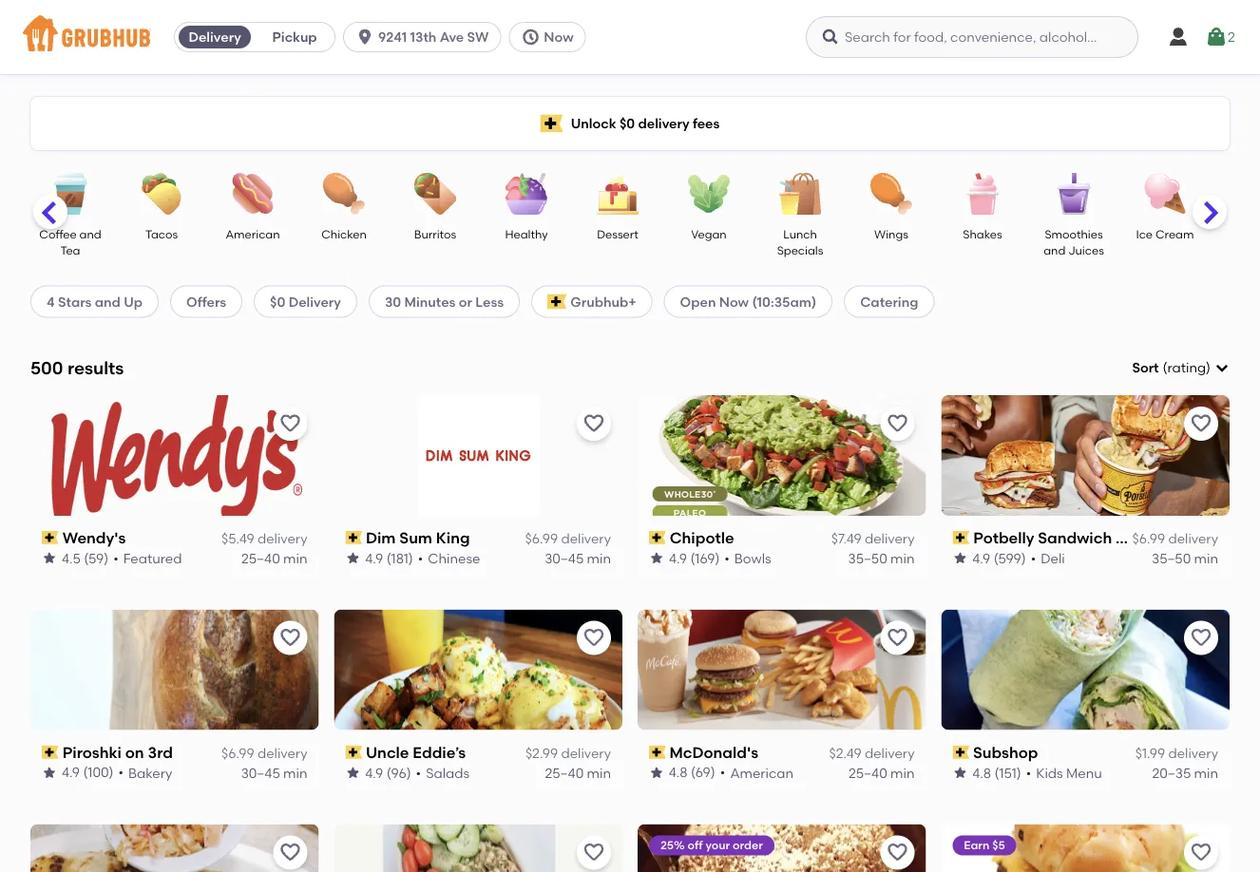 Task type: describe. For each thing, give the bounding box(es) containing it.
$2.49 delivery
[[829, 745, 915, 762]]

save this restaurant button for dim sum king logo
[[577, 406, 611, 441]]

min for uncle eddie's
[[587, 765, 611, 781]]

burger madness seattle logo image
[[941, 824, 1230, 872]]

$6.99 delivery for potbelly sandwich works
[[1132, 531, 1218, 547]]

35–50 for potbelly sandwich works
[[1152, 550, 1191, 566]]

• american
[[720, 765, 794, 781]]

svg image inside now button
[[521, 28, 540, 47]]

grubhub plus flag logo image for grubhub+
[[547, 294, 567, 309]]

king
[[436, 529, 470, 547]]

mcdonald's
[[670, 743, 759, 762]]

35–50 min for chipotle
[[848, 550, 915, 566]]

25–40 min for uncle eddie's
[[545, 765, 611, 781]]

star icon image for mcdonald's
[[649, 765, 664, 781]]

• for potbelly sandwich works
[[1031, 550, 1036, 566]]

wings
[[874, 227, 908, 241]]

1 horizontal spatial american
[[730, 765, 794, 781]]

chinese
[[428, 550, 481, 566]]

deli
[[1041, 550, 1065, 566]]

min for wendy's
[[283, 550, 307, 566]]

off
[[688, 839, 703, 852]]

burritos image
[[402, 173, 468, 215]]

1 vertical spatial now
[[719, 293, 749, 310]]

(599)
[[994, 550, 1026, 566]]

2
[[1228, 29, 1235, 45]]

2 button
[[1205, 20, 1235, 54]]

piroshki on 3rd logo image
[[30, 610, 319, 730]]

none field containing sort
[[1132, 358, 1230, 378]]

(59)
[[84, 550, 108, 566]]

earn
[[964, 839, 990, 852]]

• featured
[[113, 550, 182, 566]]

4 stars and up
[[47, 293, 143, 310]]

20–35
[[1152, 765, 1191, 781]]

4.9 for chipotle
[[669, 550, 687, 566]]

4.8 for subshop
[[973, 765, 991, 781]]

save this restaurant image for dim sum king
[[582, 412, 605, 435]]

save this restaurant button for wendy's logo
[[273, 406, 307, 441]]

now button
[[509, 22, 593, 52]]

3rd
[[148, 743, 173, 762]]

4.9 (169)
[[669, 550, 720, 566]]

• for uncle eddie's
[[416, 765, 421, 781]]

9241 13th ave sw button
[[343, 22, 509, 52]]

earn $5
[[964, 839, 1005, 852]]

shakes image
[[949, 173, 1016, 215]]

healthy
[[505, 227, 548, 241]]

$1.99
[[1135, 745, 1165, 762]]

svg image inside 9241 13th ave sw button
[[355, 28, 374, 47]]

results
[[67, 357, 124, 378]]

min for subshop
[[1194, 765, 1218, 781]]

4.9 (599)
[[973, 550, 1026, 566]]

$7.49 delivery
[[831, 531, 915, 547]]

(96)
[[387, 765, 411, 781]]

healthy image
[[493, 173, 560, 215]]

fees
[[693, 115, 720, 131]]

4.9 for piroshki on 3rd
[[62, 765, 80, 781]]

coffee
[[39, 227, 77, 241]]

• for mcdonald's
[[720, 765, 725, 781]]

save this restaurant button for subshop logo
[[1184, 621, 1218, 655]]

tacos
[[145, 227, 178, 241]]

30 minutes or less
[[385, 293, 504, 310]]

4
[[47, 293, 55, 310]]

or
[[459, 293, 472, 310]]

less
[[475, 293, 504, 310]]

dessert
[[597, 227, 638, 241]]

subscription pass image for chipotle
[[649, 531, 666, 545]]

dim sum king
[[366, 529, 470, 547]]

and for smoothies and juices
[[1044, 244, 1065, 257]]

$2.99
[[525, 745, 558, 762]]

ice cream
[[1136, 227, 1194, 241]]

delivery for mcdonald's
[[865, 745, 915, 762]]

american image
[[220, 173, 286, 215]]

save this restaurant image for subshop
[[1190, 627, 1212, 650]]

chicken
[[321, 227, 367, 241]]

salvadorean bakery logo image
[[30, 824, 319, 872]]

uncle eddie's logo image
[[334, 610, 622, 730]]

kids
[[1036, 765, 1063, 781]]

order
[[733, 839, 763, 852]]

grubhub plus flag logo image for unlock $0 delivery fees
[[540, 115, 563, 133]]

dim
[[366, 529, 396, 547]]

tacos image
[[128, 173, 195, 215]]

chicken image
[[311, 173, 377, 215]]

save this restaurant button for potbelly sandwich works logo
[[1184, 406, 1218, 441]]

min for chipotle
[[890, 550, 915, 566]]

• for dim sum king
[[418, 550, 423, 566]]

menu
[[1066, 765, 1102, 781]]

min for mcdonald's
[[890, 765, 915, 781]]

35–50 min for potbelly sandwich works
[[1152, 550, 1218, 566]]

subscription pass image left the 'subshop'
[[953, 746, 969, 759]]

$1.99 delivery
[[1135, 745, 1218, 762]]

smoothies
[[1045, 227, 1103, 241]]

0 horizontal spatial $0
[[270, 293, 285, 310]]

• for chipotle
[[724, 550, 730, 566]]

piroshki
[[62, 743, 122, 762]]

• bakery
[[118, 765, 172, 781]]

(181)
[[387, 550, 413, 566]]

svg image inside 2 button
[[1205, 26, 1228, 48]]

wendy's
[[62, 529, 126, 547]]

(
[[1163, 360, 1167, 376]]

unlock $0 delivery fees
[[571, 115, 720, 131]]

$0 delivery
[[270, 293, 341, 310]]

• chinese
[[418, 550, 481, 566]]

delivery for wendy's
[[257, 531, 307, 547]]

$5.49
[[221, 531, 254, 547]]

13th
[[410, 29, 436, 45]]

4.9 (181)
[[365, 550, 413, 566]]

30–45 min for dim sum king
[[545, 550, 611, 566]]

min for potbelly sandwich works
[[1194, 550, 1218, 566]]

coffee and tea
[[39, 227, 101, 257]]

$6.99 for 3rd
[[221, 745, 254, 762]]

save this restaurant button for vitality bowls logo
[[577, 836, 611, 870]]

vegan
[[691, 227, 727, 241]]

mcdonald's logo image
[[638, 610, 926, 730]]

4.9 for potbelly sandwich works
[[973, 550, 991, 566]]

delivery for piroshki on 3rd
[[257, 745, 307, 762]]

30–45 for piroshki on 3rd
[[241, 765, 280, 781]]

lunch specials
[[777, 227, 823, 257]]

$7.49
[[831, 531, 861, 547]]

4.9 (96)
[[365, 765, 411, 781]]

save this restaurant button for mcdonald's logo on the right bottom
[[880, 621, 915, 655]]

25–40 for mcdonald's
[[849, 765, 887, 781]]

delivery button
[[175, 22, 255, 52]]

uncle
[[366, 743, 409, 762]]

sort ( rating )
[[1132, 360, 1211, 376]]

9241 13th ave sw
[[378, 29, 489, 45]]

• for subshop
[[1026, 765, 1032, 781]]

subscription pass image for uncle eddie's
[[345, 746, 362, 759]]

9241
[[378, 29, 407, 45]]

delivery for dim sum king
[[561, 531, 611, 547]]

open
[[680, 293, 716, 310]]

4.8 for mcdonald's
[[669, 765, 688, 781]]



Task type: vqa. For each thing, say whether or not it's contained in the screenshot.
Korean Fried Chicken
no



Task type: locate. For each thing, give the bounding box(es) containing it.
grubhub plus flag logo image left grubhub+
[[547, 294, 567, 309]]

500
[[30, 357, 63, 378]]

delivery left "pickup"
[[189, 29, 241, 45]]

main navigation navigation
[[0, 0, 1260, 74]]

• left deli
[[1031, 550, 1036, 566]]

save this restaurant image
[[582, 627, 605, 650], [1190, 627, 1212, 650], [1190, 841, 1212, 864]]

1 horizontal spatial 25–40
[[545, 765, 584, 781]]

eddie's
[[413, 743, 466, 762]]

american down 'mcdonald's'
[[730, 765, 794, 781]]

tea
[[60, 244, 80, 257]]

(151)
[[995, 765, 1022, 781]]

star icon image for wendy's
[[42, 551, 57, 566]]

save this restaurant image
[[279, 412, 302, 435], [582, 412, 605, 435], [886, 412, 909, 435], [1190, 412, 1212, 435], [279, 627, 302, 650], [886, 627, 909, 650], [279, 841, 302, 864], [582, 841, 605, 864], [886, 841, 909, 864]]

1 vertical spatial and
[[1044, 244, 1065, 257]]

subshop
[[973, 743, 1038, 762]]

4.9
[[365, 550, 383, 566], [669, 550, 687, 566], [973, 550, 991, 566], [62, 765, 80, 781], [365, 765, 383, 781]]

delivery
[[189, 29, 241, 45], [289, 293, 341, 310]]

$6.99 for works
[[1132, 531, 1165, 547]]

rating
[[1167, 360, 1206, 376]]

star icon image for chipotle
[[649, 551, 664, 566]]

stars
[[58, 293, 92, 310]]

potbelly
[[973, 529, 1034, 547]]

0 horizontal spatial $6.99 delivery
[[221, 745, 307, 762]]

0 vertical spatial and
[[79, 227, 101, 241]]

1 vertical spatial 30–45
[[241, 765, 280, 781]]

$6.99 right 'king'
[[525, 531, 558, 547]]

star icon image
[[42, 551, 57, 566], [345, 551, 361, 566], [649, 551, 664, 566], [953, 551, 968, 566], [42, 765, 57, 781], [345, 765, 361, 781], [649, 765, 664, 781], [953, 765, 968, 781]]

up
[[124, 293, 143, 310]]

$6.99 delivery for dim sum king
[[525, 531, 611, 547]]

grubhub plus flag logo image
[[540, 115, 563, 133], [547, 294, 567, 309]]

1 horizontal spatial delivery
[[289, 293, 341, 310]]

35–50 for chipotle
[[848, 550, 887, 566]]

0 horizontal spatial 30–45
[[241, 765, 280, 781]]

chipotle logo image
[[638, 395, 926, 516]]

1 horizontal spatial svg image
[[1167, 26, 1190, 48]]

star icon image for dim sum king
[[345, 551, 361, 566]]

subscription pass image for dim
[[345, 531, 362, 545]]

• right "(59)"
[[113, 550, 118, 566]]

$6.99 delivery
[[525, 531, 611, 547], [1132, 531, 1218, 547], [221, 745, 307, 762]]

1 horizontal spatial 30–45
[[545, 550, 584, 566]]

and for coffee and tea
[[79, 227, 101, 241]]

subscription pass image left uncle
[[345, 746, 362, 759]]

delivery down chicken in the left of the page
[[289, 293, 341, 310]]

your
[[705, 839, 730, 852]]

subscription pass image
[[42, 531, 59, 545], [649, 531, 666, 545], [345, 746, 362, 759]]

subscription pass image left dim
[[345, 531, 362, 545]]

star icon image for piroshki on 3rd
[[42, 765, 57, 781]]

0 vertical spatial $0
[[619, 115, 635, 131]]

star icon image for uncle eddie's
[[345, 765, 361, 781]]

lunch
[[783, 227, 817, 241]]

1 horizontal spatial 30–45 min
[[545, 550, 611, 566]]

2 35–50 from the left
[[1152, 550, 1191, 566]]

subscription pass image
[[345, 531, 362, 545], [953, 531, 969, 545], [42, 746, 59, 759], [649, 746, 666, 759], [953, 746, 969, 759]]

0 vertical spatial delivery
[[189, 29, 241, 45]]

• for wendy's
[[113, 550, 118, 566]]

save this restaurant button for chipotle logo
[[880, 406, 915, 441]]

1 horizontal spatial 25–40 min
[[545, 765, 611, 781]]

1 vertical spatial american
[[730, 765, 794, 781]]

25–40
[[241, 550, 280, 566], [545, 765, 584, 781], [849, 765, 887, 781]]

25–40 min
[[241, 550, 307, 566], [545, 765, 611, 781], [849, 765, 915, 781]]

salads
[[426, 765, 470, 781]]

star icon image left 4.9 (181)
[[345, 551, 361, 566]]

$6.99 right sandwich at the right bottom of page
[[1132, 531, 1165, 547]]

4.9 down dim
[[365, 550, 383, 566]]

featured
[[123, 550, 182, 566]]

now inside button
[[544, 29, 574, 45]]

save this restaurant image for mcdonald's
[[886, 627, 909, 650]]

cream
[[1155, 227, 1194, 241]]

25–40 min down $2.49 delivery
[[849, 765, 915, 781]]

2 35–50 min from the left
[[1152, 550, 1218, 566]]

min
[[283, 550, 307, 566], [587, 550, 611, 566], [890, 550, 915, 566], [1194, 550, 1218, 566], [283, 765, 307, 781], [587, 765, 611, 781], [890, 765, 915, 781], [1194, 765, 1218, 781]]

4.5 (59)
[[62, 550, 108, 566]]

0 horizontal spatial 25–40 min
[[241, 550, 307, 566]]

specials
[[777, 244, 823, 257]]

• salads
[[416, 765, 470, 781]]

vitality bowls logo image
[[334, 824, 622, 872]]

minutes
[[404, 293, 456, 310]]

wings image
[[858, 173, 925, 215]]

• right '(96)'
[[416, 765, 421, 781]]

4.9 left (169)
[[669, 550, 687, 566]]

0 horizontal spatial svg image
[[521, 28, 540, 47]]

$5.49 delivery
[[221, 531, 307, 547]]

dim sum king logo image
[[418, 395, 539, 516]]

$6.99 for king
[[525, 531, 558, 547]]

$0 right unlock
[[619, 115, 635, 131]]

0 vertical spatial now
[[544, 29, 574, 45]]

star icon image left 4.9 (599)
[[953, 551, 968, 566]]

$5
[[992, 839, 1005, 852]]

2 4.8 from the left
[[973, 765, 991, 781]]

0 horizontal spatial american
[[226, 227, 280, 241]]

chipotle
[[670, 529, 734, 547]]

25% off your order
[[660, 839, 763, 852]]

sum
[[400, 529, 433, 547]]

american
[[226, 227, 280, 241], [730, 765, 794, 781]]

0 vertical spatial american
[[226, 227, 280, 241]]

0 horizontal spatial now
[[544, 29, 574, 45]]

sort
[[1132, 360, 1159, 376]]

star icon image for potbelly sandwich works
[[953, 551, 968, 566]]

• right (151)
[[1026, 765, 1032, 781]]

4.9 for uncle eddie's
[[365, 765, 383, 781]]

0 horizontal spatial 35–50 min
[[848, 550, 915, 566]]

star icon image for subshop
[[953, 765, 968, 781]]

• right (169)
[[724, 550, 730, 566]]

$0 right offers
[[270, 293, 285, 310]]

25–40 for uncle eddie's
[[545, 765, 584, 781]]

30–45
[[545, 550, 584, 566], [241, 765, 280, 781]]

1 horizontal spatial $0
[[619, 115, 635, 131]]

ice cream image
[[1132, 173, 1198, 215]]

• kids menu
[[1026, 765, 1102, 781]]

smoothies and juices
[[1044, 227, 1104, 257]]

1 vertical spatial 30–45 min
[[241, 765, 307, 781]]

burritos
[[414, 227, 456, 241]]

25–40 min down the $5.49 delivery
[[241, 550, 307, 566]]

and left up
[[95, 293, 121, 310]]

bowls
[[734, 550, 771, 566]]

4.9 (100)
[[62, 765, 114, 781]]

1 horizontal spatial now
[[719, 293, 749, 310]]

(10:35am)
[[752, 293, 816, 310]]

(69)
[[691, 765, 715, 781]]

delivery for potbelly sandwich works
[[1168, 531, 1218, 547]]

• right (69)
[[720, 765, 725, 781]]

subscription pass image left 'mcdonald's'
[[649, 746, 666, 759]]

35–50
[[848, 550, 887, 566], [1152, 550, 1191, 566]]

4.9 down uncle
[[365, 765, 383, 781]]

$2.99 delivery
[[525, 745, 611, 762]]

svg image left 2 button
[[1167, 26, 1190, 48]]

4.8 (69)
[[669, 765, 715, 781]]

min for piroshki on 3rd
[[283, 765, 307, 781]]

4.5
[[62, 550, 81, 566]]

• for piroshki on 3rd
[[118, 765, 124, 781]]

(100)
[[83, 765, 114, 781]]

svg image right sw
[[521, 28, 540, 47]]

25–40 min down $2.99 delivery on the left of page
[[545, 765, 611, 781]]

save this restaurant image for wendy's
[[279, 412, 302, 435]]

$2.49
[[829, 745, 861, 762]]

1 horizontal spatial 4.8
[[973, 765, 991, 781]]

now right sw
[[544, 29, 574, 45]]

subscription pass image for potbelly
[[953, 531, 969, 545]]

svg image
[[1205, 26, 1228, 48], [355, 28, 374, 47], [821, 28, 840, 47], [1214, 360, 1230, 376]]

now right open
[[719, 293, 749, 310]]

25–40 min for mcdonald's
[[849, 765, 915, 781]]

vegan image
[[676, 173, 742, 215]]

0 horizontal spatial 4.8
[[669, 765, 688, 781]]

0 vertical spatial 30–45 min
[[545, 550, 611, 566]]

unlock
[[571, 115, 616, 131]]

1 horizontal spatial 35–50
[[1152, 550, 1191, 566]]

4.9 for dim sum king
[[365, 550, 383, 566]]

and down the smoothies on the right top
[[1044, 244, 1065, 257]]

delivery for subshop
[[1168, 745, 1218, 762]]

and inside smoothies and juices
[[1044, 244, 1065, 257]]

save this restaurant button for piroshki on 3rd logo
[[273, 621, 307, 655]]

smoothies and juices image
[[1040, 173, 1107, 215]]

0 horizontal spatial delivery
[[189, 29, 241, 45]]

star icon image left 4.9 (169)
[[649, 551, 664, 566]]

1 35–50 min from the left
[[848, 550, 915, 566]]

1 vertical spatial $0
[[270, 293, 285, 310]]

2 horizontal spatial $6.99
[[1132, 531, 1165, 547]]

None field
[[1132, 358, 1230, 378]]

save this restaurant button for uncle eddie's logo
[[577, 621, 611, 655]]

min for dim sum king
[[587, 550, 611, 566]]

35–50 min down $7.49 delivery
[[848, 550, 915, 566]]

ice
[[1136, 227, 1153, 241]]

1 35–50 from the left
[[848, 550, 887, 566]]

delivery
[[638, 115, 689, 131], [257, 531, 307, 547], [561, 531, 611, 547], [865, 531, 915, 547], [1168, 531, 1218, 547], [257, 745, 307, 762], [561, 745, 611, 762], [865, 745, 915, 762], [1168, 745, 1218, 762]]

30–45 for dim sum king
[[545, 550, 584, 566]]

american down american image
[[226, 227, 280, 241]]

subscription pass image for piroshki
[[42, 746, 59, 759]]

coffee and tea image
[[37, 173, 104, 215]]

sandwich
[[1038, 529, 1112, 547]]

piroshki on 3rd
[[62, 743, 173, 762]]

4.8 left (151)
[[973, 765, 991, 781]]

2 vertical spatial and
[[95, 293, 121, 310]]

save this restaurant image for piroshki on 3rd
[[279, 627, 302, 650]]

svg image inside field
[[1214, 360, 1230, 376]]

0 horizontal spatial 35–50
[[848, 550, 887, 566]]

20–35 min
[[1152, 765, 1218, 781]]

subshop logo image
[[941, 610, 1230, 730]]

subscription pass image left chipotle
[[649, 531, 666, 545]]

0 horizontal spatial $6.99
[[221, 745, 254, 762]]

potbelly sandwich works
[[973, 529, 1162, 547]]

pickup button
[[255, 22, 335, 52]]

potbelly sandwich works logo image
[[941, 395, 1230, 516]]

4.9 left (599)
[[973, 550, 991, 566]]

delivery for chipotle
[[865, 531, 915, 547]]

25–40 for wendy's
[[241, 550, 280, 566]]

save this restaurant image for uncle eddie's
[[582, 627, 605, 650]]

2 horizontal spatial 25–40
[[849, 765, 887, 781]]

star icon image left 4.9 (96)
[[345, 765, 361, 781]]

25–40 min for wendy's
[[241, 550, 307, 566]]

• down piroshki on 3rd
[[118, 765, 124, 781]]

$6.99 delivery for piroshki on 3rd
[[221, 745, 307, 762]]

delivery inside button
[[189, 29, 241, 45]]

25–40 down $2.49 delivery
[[849, 765, 887, 781]]

2 horizontal spatial subscription pass image
[[649, 531, 666, 545]]

subscription pass image for wendy's
[[42, 531, 59, 545]]

35–50 min
[[848, 550, 915, 566], [1152, 550, 1218, 566]]

1 vertical spatial delivery
[[289, 293, 341, 310]]

save this restaurant image for potbelly sandwich works
[[1190, 412, 1212, 435]]

35–50 min down works
[[1152, 550, 1218, 566]]

0 vertical spatial grubhub plus flag logo image
[[540, 115, 563, 133]]

$6.99 right '3rd'
[[221, 745, 254, 762]]

Search for food, convenience, alcohol... search field
[[806, 16, 1138, 58]]

star icon image left 4.8 (69)
[[649, 765, 664, 781]]

4.8 (151)
[[973, 765, 1022, 781]]

juices
[[1068, 244, 1104, 257]]

1 horizontal spatial $6.99 delivery
[[525, 531, 611, 547]]

1 vertical spatial grubhub plus flag logo image
[[547, 294, 567, 309]]

save this restaurant image for chipotle
[[886, 412, 909, 435]]

star icon image left 4.9 (100)
[[42, 765, 57, 781]]

star icon image left 4.5
[[42, 551, 57, 566]]

0 horizontal spatial 30–45 min
[[241, 765, 307, 781]]

star icon image left 4.8 (151)
[[953, 765, 968, 781]]

and inside 'coffee and tea'
[[79, 227, 101, 241]]

1 horizontal spatial 35–50 min
[[1152, 550, 1218, 566]]

)
[[1206, 360, 1211, 376]]

$0
[[619, 115, 635, 131], [270, 293, 285, 310]]

wendy's logo image
[[30, 395, 319, 516]]

subscription pass image left piroshki
[[42, 746, 59, 759]]

0 vertical spatial 30–45
[[545, 550, 584, 566]]

1 horizontal spatial $6.99
[[525, 531, 558, 547]]

shakes
[[963, 227, 1002, 241]]

25–40 down $2.99 delivery on the left of page
[[545, 765, 584, 781]]

and up tea
[[79, 227, 101, 241]]

0 horizontal spatial subscription pass image
[[42, 531, 59, 545]]

2 horizontal spatial $6.99 delivery
[[1132, 531, 1218, 547]]

svg image
[[1167, 26, 1190, 48], [521, 28, 540, 47]]

0 horizontal spatial 25–40
[[241, 550, 280, 566]]

dessert image
[[584, 173, 651, 215]]

grubhub plus flag logo image left unlock
[[540, 115, 563, 133]]

• down dim sum king
[[418, 550, 423, 566]]

• bowls
[[724, 550, 771, 566]]

delivery for uncle eddie's
[[561, 745, 611, 762]]

25%
[[660, 839, 685, 852]]

1 4.8 from the left
[[669, 765, 688, 781]]

bakery
[[128, 765, 172, 781]]

30–45 min for piroshki on 3rd
[[241, 765, 307, 781]]

• deli
[[1031, 550, 1065, 566]]

25–40 down the $5.49 delivery
[[241, 550, 280, 566]]

subscription pass image left wendy's
[[42, 531, 59, 545]]

2 horizontal spatial 25–40 min
[[849, 765, 915, 781]]

35–50 down $7.49 delivery
[[848, 550, 887, 566]]

30–45 min
[[545, 550, 611, 566], [241, 765, 307, 781]]

4.8 left (69)
[[669, 765, 688, 781]]

save this restaurant button for salvadorean bakery logo
[[273, 836, 307, 870]]

sugar bakery & cafe logo image
[[638, 824, 926, 872]]

4.9 left (100)
[[62, 765, 80, 781]]

sw
[[467, 29, 489, 45]]

1 horizontal spatial subscription pass image
[[345, 746, 362, 759]]

•
[[113, 550, 118, 566], [418, 550, 423, 566], [724, 550, 730, 566], [1031, 550, 1036, 566], [118, 765, 124, 781], [416, 765, 421, 781], [720, 765, 725, 781], [1026, 765, 1032, 781]]

subscription pass image left potbelly
[[953, 531, 969, 545]]

lunch specials image
[[767, 173, 833, 215]]

35–50 down works
[[1152, 550, 1191, 566]]



